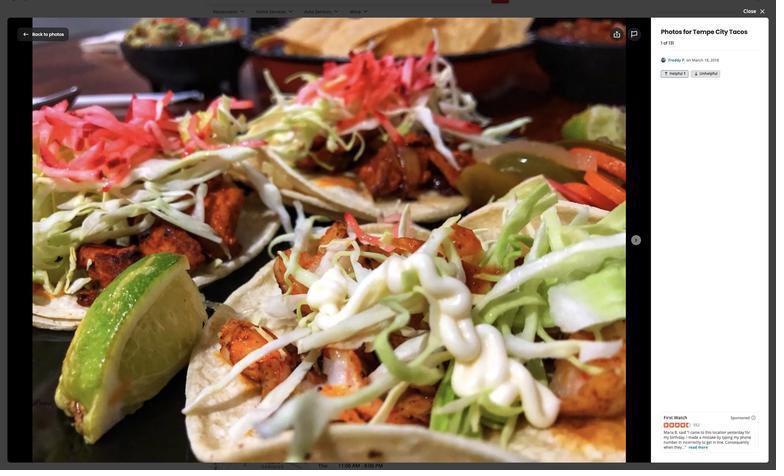 Task type: locate. For each thing, give the bounding box(es) containing it.
tab list
[[17, 51, 221, 63], [17, 71, 154, 84]]

1 vertical spatial 24 share v2 image
[[322, 169, 329, 177]]

11:00 am - 8:00 pm for tue
[[339, 443, 383, 450]]

an down tempe,
[[516, 235, 522, 242]]

24 chevron down v2 image right restaurants on the top left
[[239, 8, 246, 15]]

location
[[713, 430, 727, 436]]

chicken tacos image
[[341, 307, 398, 353]]

0 horizontal spatial hours
[[245, 414, 263, 423]]

taco salad 5 photos
[[406, 358, 432, 372]]

3:00
[[365, 433, 374, 440]]

maria
[[664, 430, 674, 436]]

pm for thu
[[376, 463, 383, 470]]

& right location
[[239, 414, 244, 423]]

(131) down food (131)
[[43, 71, 54, 78]]

4.5 star rating image up b.
[[664, 423, 692, 428]]

23 up salsa
[[449, 221, 454, 228]]

read inside it's taco tuesday $1.50ea blackened tilapia… read more
[[296, 231, 306, 237]]

tacos left the '(71)'
[[64, 71, 78, 78]]

a inside write a review link
[[240, 169, 243, 176]]

updates from this business element
[[201, 190, 473, 257]]

2 11:00 am - 8:00 pm from the top
[[339, 453, 383, 460]]

1 horizontal spatial services
[[315, 9, 332, 14]]

23 inside updates from this business element
[[449, 221, 454, 228]]

city up (22)
[[95, 28, 112, 40]]

24 phone v2 image
[[553, 189, 560, 196]]

tempe up food (131)
[[63, 28, 93, 40]]

for up consequently at the bottom right of the page
[[746, 430, 751, 436]]

to right came
[[701, 430, 705, 436]]

read more up macayo's mexican food
[[491, 307, 510, 312]]

b.
[[675, 430, 679, 436]]

shrimp tacos image
[[212, 307, 269, 353]]

services for home services
[[270, 9, 286, 14]]

24 share v2 image inside share button
[[322, 169, 329, 177]]

and inside chips, guac and roasted red salsa $4.00…
[[415, 231, 423, 237]]

1 vertical spatial 11:00 am - 8:00 pm
[[339, 453, 383, 460]]

1 vertical spatial &
[[239, 414, 244, 423]]

1 horizontal spatial 16 info v2 image
[[752, 416, 757, 421]]

map image
[[211, 430, 309, 471]]

might
[[466, 255, 483, 264]]

2 horizontal spatial photos
[[632, 31, 649, 38]]

home services link
[[251, 3, 300, 21]]

1 horizontal spatial add
[[621, 31, 631, 38]]

freddy p. link
[[669, 58, 687, 63]]

1 horizontal spatial and
[[509, 345, 515, 350]]

1 vertical spatial menu
[[211, 277, 229, 286]]

0 vertical spatial 23
[[449, 221, 454, 228]]

1 vertical spatial yesterday
[[728, 430, 745, 436]]

0 vertical spatial this
[[470, 302, 476, 307]]

food right the mexican
[[524, 319, 536, 326]]

add photo link
[[268, 166, 314, 180]]

(20)
[[140, 71, 149, 78]]

macayo's
[[478, 319, 501, 326]]

1 horizontal spatial 4.5 star rating image
[[664, 423, 692, 428]]

24 share v2 image left share
[[322, 169, 329, 177]]

add right 24 camera v2 image at left top
[[283, 169, 293, 176]]

all down all (210)
[[22, 71, 28, 78]]

11:00 right wed
[[339, 453, 351, 460]]

2 services from the left
[[315, 9, 332, 14]]

16 helpful v2 image
[[664, 71, 669, 76]]

red
[[441, 231, 449, 237]]

all food (131)
[[22, 71, 54, 78]]

edit inside 'suggest an edit' button
[[523, 235, 532, 242]]

1 tab list from the top
[[17, 51, 221, 63]]

menu for menu
[[211, 277, 229, 286]]

suggest an edit inside button
[[496, 235, 532, 242]]

8:00
[[256, 134, 265, 141], [365, 443, 374, 450], [365, 453, 374, 460], [365, 463, 374, 470]]

0 horizontal spatial an
[[415, 415, 422, 422]]

24 share v2 image
[[614, 31, 621, 38], [322, 169, 329, 177]]

1 11:00 am - 8:00 pm from the top
[[339, 443, 383, 450]]

in right get
[[714, 440, 717, 446]]

1 vertical spatial 4.5 star rating image
[[664, 423, 692, 428]]

1 all from the top
[[22, 51, 28, 58]]

1 horizontal spatial photos for tempe city tacos
[[662, 27, 748, 36]]

0 horizontal spatial see
[[362, 135, 368, 140]]

1 reviews from the left
[[241, 366, 257, 372]]

1 horizontal spatial 24 chevron down v2 image
[[333, 8, 340, 15]]

85282
[[531, 214, 546, 221]]

1 vertical spatial edit
[[423, 415, 433, 422]]

1 horizontal spatial this
[[706, 430, 712, 436]]

an
[[516, 235, 522, 242], [415, 415, 422, 422]]

0 horizontal spatial 24 share v2 image
[[322, 169, 329, 177]]

menu element
[[201, 267, 464, 394]]

macayo's mexican food image
[[452, 320, 474, 341]]

0 vertical spatial hours
[[285, 134, 300, 141]]

photos for shrimp tacos
[[216, 366, 230, 372]]

previous image
[[215, 325, 222, 332]]

photos inside 'fish tacos 4 photos'
[[280, 366, 295, 372]]

hours right 16 info v2 image
[[285, 134, 300, 141]]

1 vertical spatial a
[[560, 302, 562, 307]]

1 vertical spatial read more link
[[495, 350, 515, 355]]

it's taco tuesday $1.50ea blackened tilapia… read more
[[257, 221, 322, 237]]

1065
[[507, 288, 515, 293]]

0 vertical spatial read more link
[[491, 307, 510, 312]]

see left 'hours'
[[362, 135, 368, 140]]

11:00 for tue
[[339, 443, 351, 450]]

phone
[[741, 435, 752, 441]]

photos right 24 add photo v2 at the top of page
[[632, 31, 649, 38]]

0 horizontal spatial 16 info v2 image
[[479, 265, 484, 270]]

(480)
[[458, 189, 469, 196]]

2 horizontal spatial food
[[524, 319, 536, 326]]

suggest an edit left 24 pencil v2 image
[[395, 415, 433, 422]]

my inside "we tried this place for the first time yesterday my husband is a foodie so he loves…"
[[534, 302, 539, 307]]

photos right the back
[[49, 31, 64, 37]]

read down tuesday
[[296, 231, 306, 237]]

0 vertical spatial 2
[[323, 134, 325, 141]]

read more down guac
[[406, 237, 427, 243]]

tacos up 23 reviews
[[231, 358, 245, 365]]

0 vertical spatial 4.5 star rating image
[[478, 288, 506, 293]]

to inside button
[[44, 31, 48, 37]]

1 horizontal spatial tempe
[[211, 87, 264, 108]]

8:00 for wed
[[365, 453, 374, 460]]

mon.
[[430, 221, 442, 228]]

16 info v2 image down might
[[479, 265, 484, 270]]

0 vertical spatial edit
[[523, 235, 532, 242]]

24 chevron down v2 image for more
[[362, 8, 370, 15]]

helpful
[[670, 71, 683, 76]]

1 horizontal spatial 24 share v2 image
[[614, 31, 621, 38]]

dishes
[[232, 293, 248, 300]]

16 info v2 image
[[479, 265, 484, 270], [752, 416, 757, 421]]

1 horizontal spatial 2
[[323, 134, 325, 141]]

- for tue
[[362, 443, 363, 450]]

11:00 am - 8:00 pm for thu
[[339, 463, 383, 470]]

24 pencil v2 image
[[435, 415, 443, 422]]

reviews right 16
[[370, 366, 386, 372]]

1 vertical spatial this
[[706, 430, 712, 436]]

full
[[285, 384, 293, 391]]

there's
[[540, 345, 552, 350]]

city up (416
[[267, 87, 297, 108]]

full
[[412, 293, 420, 300]]

in left i
[[679, 440, 682, 446]]

2 vertical spatial read more link
[[689, 445, 709, 451]]

24 star v2 image
[[216, 169, 224, 177]]

2 all from the top
[[22, 71, 28, 78]]

read more down made
[[689, 445, 709, 451]]

photos inside shrimp tacos 2 photos
[[216, 366, 230, 372]]

2 inside shrimp tacos 2 photos
[[212, 366, 215, 372]]

1 vertical spatial sponsored
[[731, 416, 750, 421]]

1 horizontal spatial hours
[[285, 134, 300, 141]]

sponsored
[[452, 264, 478, 271], [731, 416, 750, 421]]

hermosa
[[493, 279, 516, 285]]

- for wed
[[362, 453, 363, 460]]

photos inside chicken tacos 3 photos
[[345, 366, 359, 372]]

24 chevron down v2 image right more on the top
[[362, 8, 370, 15]]

photos for chicken tacos
[[345, 366, 359, 372]]

tacos up 16
[[362, 358, 376, 365]]

reviews for fish tacos
[[306, 366, 322, 372]]

24 chevron down v2 image
[[239, 8, 246, 15], [333, 8, 340, 15], [362, 8, 370, 15]]

0 vertical spatial next image
[[432, 233, 438, 240]]

place
[[477, 302, 486, 307]]

next image
[[432, 233, 438, 240], [432, 325, 438, 332]]

4 reviews from the left
[[435, 366, 451, 372]]

read more link left pretty
[[495, 350, 515, 355]]

a
[[240, 169, 243, 176], [560, 302, 562, 307], [700, 435, 702, 441]]

0 horizontal spatial photos
[[49, 31, 64, 37]]

0 vertical spatial tab list
[[17, 51, 221, 63]]

this right so
[[470, 302, 476, 307]]

photos for tempe city tacos up inside
[[17, 28, 140, 40]]

0 horizontal spatial (131)
[[43, 71, 54, 78]]

add for add photos
[[621, 31, 631, 38]]

11:00 am - 8:00 pm for wed
[[339, 453, 383, 460]]

hours inside info alert
[[285, 134, 300, 141]]

23 inside the menu element
[[235, 366, 240, 372]]

tilapia…
[[279, 231, 295, 237]]

website menu link
[[211, 380, 265, 394]]

24 chevron down v2 image inside more "link"
[[362, 8, 370, 15]]

1 vertical spatial 2
[[212, 366, 215, 372]]

0 vertical spatial menu
[[120, 51, 134, 58]]

tempecitytacos.com link
[[458, 172, 508, 178]]

24 close v2 image
[[759, 8, 767, 15]]

0 vertical spatial previous image
[[99, 83, 107, 90]]

this inside "i came to this location yesterday for my birthday. i made a mistake by typing my phone number in incorrectly to get in line. consequently when they…"
[[706, 430, 712, 436]]

tacos
[[730, 27, 748, 36], [114, 28, 140, 40], [64, 71, 78, 78], [300, 87, 345, 108], [256, 124, 270, 130], [231, 358, 245, 365], [288, 358, 302, 365], [362, 358, 376, 365]]

see left "all"
[[512, 130, 521, 137]]

11:00 right thu
[[339, 463, 351, 470]]

playa hermosa link
[[478, 279, 516, 285]]

24 chevron down v2 image right auto services
[[333, 8, 340, 15]]

1 horizontal spatial &
[[239, 414, 244, 423]]

26 reviews
[[300, 366, 322, 372]]

0 vertical spatial 11:00 am - 8:00 pm
[[339, 443, 383, 450]]

today's
[[390, 221, 409, 228]]

yesterday inside "we tried this place for the first time yesterday my husband is a foodie so he loves…"
[[516, 302, 533, 307]]

updates from this business
[[211, 200, 297, 209]]

0 horizontal spatial menu
[[245, 384, 259, 391]]

0 horizontal spatial this
[[470, 302, 476, 307]]

tab list down inside
[[17, 71, 154, 84]]

food right (210)
[[51, 51, 63, 58]]

0 horizontal spatial suggest
[[395, 415, 414, 422]]

edit left 24 pencil v2 image
[[423, 415, 433, 422]]

tempe up 4.2 star rating image
[[211, 87, 264, 108]]

&
[[119, 71, 122, 78], [239, 414, 244, 423]]

24 chevron down v2 image inside restaurants link
[[239, 8, 246, 15]]

to left get
[[703, 440, 706, 446]]

this inside "we tried this place for the first time yesterday my husband is a foodie so he loves…"
[[470, 302, 476, 307]]

foodie
[[452, 307, 463, 312]]

add left the 24 flag v2 image on the top of the page
[[621, 31, 631, 38]]

photos up all (210)
[[17, 28, 47, 40]]

0 horizontal spatial my
[[534, 302, 539, 307]]

(131) up tacos (71)
[[64, 51, 76, 58]]

None search field
[[209, 0, 510, 3]]

a inside "i came to this location yesterday for my birthday. i made a mistake by typing my phone number in incorrectly to get in line. consequently when they…"
[[700, 435, 702, 441]]

0 horizontal spatial suggest an edit
[[395, 415, 433, 422]]

menu left (16)
[[120, 51, 134, 58]]

edit down az
[[523, 235, 532, 242]]

a right the husband
[[560, 302, 562, 307]]

0 vertical spatial is
[[556, 302, 559, 307]]

photo
[[294, 169, 309, 176]]

24 share v2 image left the 24 flag v2 image on the top of the page
[[614, 31, 621, 38]]

more down the $1.50ea
[[307, 231, 318, 237]]

2 24 chevron down v2 image from the left
[[333, 8, 340, 15]]

for inside "i came to this location yesterday for my birthday. i made a mistake by typing my phone number in incorrectly to get in line. consequently when they…"
[[746, 430, 751, 436]]

11:00 am - 3:00 pm
[[339, 433, 383, 440]]

all left (210)
[[22, 51, 28, 58]]

3 24 chevron down v2 image from the left
[[362, 8, 370, 15]]

0 horizontal spatial and
[[415, 231, 423, 237]]

0 vertical spatial a
[[240, 169, 243, 176]]

see all 210 photos
[[512, 130, 555, 137]]

outdoor
[[452, 350, 467, 355]]

1 vertical spatial 23
[[235, 366, 240, 372]]

0 horizontal spatial 2
[[212, 366, 215, 372]]

1 vertical spatial suggest an edit
[[395, 415, 433, 422]]

1 horizontal spatial suggest an edit
[[496, 235, 532, 242]]

1 vertical spatial tab list
[[17, 71, 154, 84]]

1 vertical spatial suggest
[[395, 415, 414, 422]]

taco salad image
[[406, 307, 463, 353]]

0 horizontal spatial 24 chevron down v2 image
[[239, 8, 246, 15]]

from
[[238, 200, 254, 209]]

1 left of
[[662, 40, 663, 46]]

0 horizontal spatial 23
[[235, 366, 240, 372]]

11:00
[[230, 134, 242, 141], [339, 433, 351, 440], [339, 443, 351, 450], [339, 453, 351, 460], [339, 463, 351, 470]]

shrimp tacos 2 photos
[[212, 358, 245, 372]]

1 horizontal spatial 23
[[449, 221, 454, 228]]

hours
[[285, 134, 300, 141], [245, 414, 263, 423]]

services right auto
[[315, 9, 332, 14]]

to
[[44, 31, 48, 37], [701, 430, 705, 436], [703, 440, 706, 446]]

popular
[[211, 293, 231, 300]]

business categories element
[[208, 3, 764, 21]]

2 vertical spatial 11:00 am - 8:00 pm
[[339, 463, 383, 470]]

2 reviews from the left
[[306, 366, 322, 372]]

to right the back
[[44, 31, 48, 37]]

photos down chicken
[[345, 366, 359, 372]]

a right made
[[700, 435, 702, 441]]

4.5 star rating image
[[478, 288, 506, 293], [664, 423, 692, 428]]

3-
[[443, 221, 449, 228]]

4.5 star rating image down 'playa hermosa'
[[478, 288, 506, 293]]

tacos inside shrimp tacos 2 photos
[[231, 358, 245, 365]]

chips,
[[390, 231, 402, 237]]

(480) 967-8226
[[458, 189, 492, 196]]

reviews up website menu
[[241, 366, 257, 372]]

for right the back
[[49, 28, 61, 40]]

2 tab list from the top
[[17, 71, 154, 84]]

playa hermosa image
[[452, 279, 474, 300]]

outside (10)
[[187, 51, 216, 58]]

save
[[369, 169, 381, 176]]

2 inside info alert
[[323, 134, 325, 141]]

11:00 right mon
[[339, 433, 351, 440]]

this up get
[[706, 430, 712, 436]]

menu up popular
[[211, 277, 229, 286]]

tacos up reviews)
[[300, 87, 345, 108]]

updated
[[301, 134, 321, 141]]

24 chevron down v2 image inside auto services link
[[333, 8, 340, 15]]

a right write
[[240, 169, 243, 176]]

4.5 star rating image for 1065
[[478, 288, 506, 293]]

photos down the shrimp
[[216, 366, 230, 372]]

1 vertical spatial and
[[509, 345, 515, 350]]

my up when
[[664, 435, 670, 441]]

next photo image
[[633, 237, 640, 244]]

follow button
[[389, 166, 424, 180]]

and
[[415, 231, 423, 237], [509, 345, 515, 350]]

tempe up the 18,
[[694, 27, 715, 36]]

1 services from the left
[[270, 9, 286, 14]]

2 horizontal spatial a
[[700, 435, 702, 441]]

3 11:00 am - 8:00 pm from the top
[[339, 463, 383, 470]]

pm
[[267, 134, 274, 141], [376, 433, 383, 440], [376, 443, 383, 450], [376, 453, 383, 460], [376, 463, 383, 470]]

read more
[[406, 237, 427, 243], [491, 307, 510, 312], [495, 350, 515, 355], [689, 445, 709, 451]]

1 vertical spatial is
[[480, 345, 483, 350]]

1 horizontal spatial in
[[714, 440, 717, 446]]

2 horizontal spatial 24 chevron down v2 image
[[362, 8, 370, 15]]

is inside "the restaurant is very spacious and pretty inside. there's outdoor seating with…"
[[480, 345, 483, 350]]

photos right 210
[[538, 130, 555, 137]]

suggest inside button
[[496, 235, 514, 242]]

(22)
[[101, 51, 110, 58]]

my left the husband
[[534, 302, 539, 307]]

2 in from the left
[[714, 440, 717, 446]]

0 vertical spatial an
[[516, 235, 522, 242]]

yesterday up consequently at the bottom right of the page
[[728, 430, 745, 436]]

services left 24 chevron down v2 image
[[270, 9, 286, 14]]

1 24 chevron down v2 image from the left
[[239, 8, 246, 15]]

in
[[679, 440, 682, 446], [714, 440, 717, 446]]

1 horizontal spatial food
[[51, 51, 63, 58]]

1 next image from the top
[[432, 233, 438, 240]]

menu right website at bottom left
[[245, 384, 259, 391]]

& left wraps
[[119, 71, 122, 78]]

16 info v2 image
[[278, 135, 283, 139]]

2 left "months" on the left top of page
[[323, 134, 325, 141]]

and left pretty
[[509, 345, 515, 350]]

- for mon
[[362, 433, 363, 440]]

0 horizontal spatial add
[[283, 169, 293, 176]]

- for thu
[[362, 463, 363, 470]]

1 horizontal spatial menu
[[211, 277, 229, 286]]

special
[[410, 221, 429, 228]]

add photo
[[283, 169, 309, 176]]

2 down the shrimp
[[212, 366, 215, 372]]

4.2 star rating image
[[211, 108, 266, 118]]

4 photo of tempe city tacos - tempe, az, us. image from the left
[[686, 22, 777, 154]]

24 flag v2 image
[[631, 31, 639, 38]]

0 horizontal spatial city
[[95, 28, 112, 40]]

photos inside taco salad 5 photos
[[409, 366, 423, 372]]

previous image
[[99, 83, 107, 90], [215, 233, 222, 240]]

0 vertical spatial &
[[119, 71, 122, 78]]

1 horizontal spatial yesterday
[[728, 430, 745, 436]]

menu for full menu
[[294, 384, 308, 391]]

suggest an edit link
[[395, 415, 443, 422]]

share button
[[316, 166, 351, 180]]

1 vertical spatial an
[[415, 415, 422, 422]]

review
[[245, 169, 260, 176]]

1 vertical spatial previous image
[[215, 233, 222, 240]]

city up 2018
[[716, 27, 729, 36]]

more left pretty
[[505, 350, 515, 355]]

reviews)
[[289, 110, 309, 117]]

tab list up the burritos & wraps (20)
[[17, 51, 221, 63]]

sponsored down you on the right of page
[[452, 264, 478, 271]]

reviews right 26
[[306, 366, 322, 372]]

0 vertical spatial yesterday
[[516, 302, 533, 307]]

suggest an edit inside "link"
[[395, 415, 433, 422]]

read down guac
[[406, 237, 415, 243]]

1 horizontal spatial suggest
[[496, 235, 514, 242]]

photos down taco
[[409, 366, 423, 372]]

0 vertical spatial food
[[51, 51, 63, 58]]

read down made
[[689, 445, 698, 451]]

sponsored up phone on the bottom of the page
[[731, 416, 750, 421]]

967-
[[471, 189, 481, 196]]

menu (16)
[[120, 51, 144, 58]]

yesterday right time on the right of the page
[[516, 302, 533, 307]]

photos for tempe city tacos up the 18,
[[662, 27, 748, 36]]

am for tue
[[352, 443, 360, 450]]

auto services link
[[300, 3, 345, 21]]

& inside location & hours element
[[239, 414, 244, 423]]

1 vertical spatial next image
[[432, 325, 438, 332]]

1 horizontal spatial (131)
[[64, 51, 76, 58]]

24 external link v2 image
[[553, 171, 560, 179]]

0 horizontal spatial 1
[[662, 40, 663, 46]]

photo of tempe city tacos - tempe, az, us. image
[[37, 22, 213, 154], [213, 22, 312, 154], [312, 22, 411, 154], [686, 22, 777, 154]]

months
[[327, 134, 345, 141]]

0 horizontal spatial in
[[679, 440, 682, 446]]

an left 24 pencil v2 image
[[415, 415, 422, 422]]

1 vertical spatial 16 info v2 image
[[752, 416, 757, 421]]

24 chevron down v2 image
[[287, 8, 295, 15]]

1 horizontal spatial photos
[[538, 130, 555, 137]]

24 chevron down v2 image for restaurants
[[239, 8, 246, 15]]

tempe,
[[505, 214, 523, 221]]

next image left the red
[[432, 233, 438, 240]]

back to photos
[[32, 31, 64, 37]]

unhelpful button
[[692, 70, 721, 78]]

3 reviews from the left
[[370, 366, 386, 372]]

services
[[270, 9, 286, 14], [315, 9, 332, 14]]

for left the
[[487, 302, 492, 307]]



Task type: vqa. For each thing, say whether or not it's contained in the screenshot.
left Hours
yes



Task type: describe. For each thing, give the bounding box(es) containing it.
pretty
[[516, 345, 527, 350]]

read right with…"
[[495, 350, 504, 355]]

read more link for mexican
[[495, 350, 515, 355]]

3 photo of tempe city tacos - tempe, az, us. image from the left
[[312, 22, 411, 154]]

inside
[[86, 51, 100, 58]]

see for see all 210 photos
[[512, 130, 521, 137]]

4
[[277, 366, 279, 372]]

see for see hours
[[362, 135, 368, 140]]

11:00 for wed
[[339, 453, 351, 460]]

am for wed
[[352, 453, 360, 460]]

macayo's mexican food link
[[478, 319, 536, 326]]

2018
[[711, 58, 720, 63]]

miles
[[486, 336, 497, 342]]

claimed
[[217, 124, 237, 130]]

am for mon
[[352, 433, 360, 440]]

photo of tempe city tacos - tempe, az, us. street tacos! image
[[411, 22, 510, 154]]

tacos up menu (16)
[[114, 28, 140, 40]]

$
[[245, 124, 248, 130]]

16 external link v2 image
[[216, 385, 221, 390]]

1 vertical spatial food
[[30, 71, 41, 78]]

tab list containing all food (131)
[[17, 71, 154, 84]]

get directions link
[[458, 207, 493, 214]]

0 vertical spatial 24 share v2 image
[[614, 31, 621, 38]]

tempecitytacos.com
[[458, 172, 508, 178]]

closed
[[211, 134, 227, 141]]

taco
[[406, 358, 417, 365]]

playa
[[478, 279, 492, 285]]

freddy p. on march 18, 2018
[[669, 58, 720, 63]]

view full menu
[[399, 293, 436, 300]]

24 directions v2 image
[[553, 210, 560, 218]]

"we tried this place for the first time yesterday my husband is a foodie so he loves…"
[[452, 302, 562, 312]]

mexican
[[502, 319, 523, 326]]

1 horizontal spatial previous image
[[215, 233, 222, 240]]

0 vertical spatial sponsored
[[452, 264, 478, 271]]

0 horizontal spatial tempe
[[63, 28, 93, 40]]

edit inside suggest an edit "link"
[[423, 415, 433, 422]]

4.5 star rating image for 552
[[664, 423, 692, 428]]

"the restaurant is very spacious and pretty inside. there's outdoor seating with…"
[[452, 345, 552, 355]]

reviews for taco salad
[[435, 366, 451, 372]]

wed
[[319, 453, 329, 460]]

salad
[[419, 358, 432, 365]]

8:00 for thu
[[365, 463, 374, 470]]

menu for website menu
[[245, 384, 259, 391]]

0 vertical spatial 1
[[662, 40, 663, 46]]

1 in from the left
[[679, 440, 682, 446]]

all for all food (131)
[[22, 71, 28, 78]]

menu for menu (16)
[[120, 51, 134, 58]]

23 reviews
[[235, 366, 257, 372]]

24 add photo v2 image
[[611, 31, 618, 38]]

location & hours element
[[201, 404, 452, 471]]

1 photo of tempe city tacos - tempe, az, us. image from the left
[[37, 22, 213, 154]]

guac
[[403, 231, 414, 237]]

reviews for shrimp tacos
[[241, 366, 257, 372]]

16 nothelpful v2 image
[[694, 71, 699, 76]]

add photos
[[621, 31, 649, 38]]

read more link for hermosa
[[491, 307, 510, 312]]

read more inside updates from this business element
[[406, 237, 427, 243]]

8:00 for tue
[[365, 443, 374, 450]]

mon
[[319, 433, 329, 440]]

the
[[493, 302, 499, 307]]

1 vertical spatial (131)
[[43, 71, 54, 78]]

3.5 miles
[[478, 336, 497, 342]]

tacos right $
[[256, 124, 270, 130]]

birthday.
[[671, 435, 686, 441]]

2 horizontal spatial tempe
[[694, 27, 715, 36]]

24 pencil v2 image
[[486, 235, 493, 242]]

photos for fish tacos
[[280, 366, 295, 372]]

first watch
[[664, 415, 688, 421]]

so
[[464, 307, 468, 312]]

2 next image from the top
[[432, 325, 438, 332]]

view full menu link
[[399, 293, 443, 300]]

info alert
[[278, 134, 355, 141]]

read more left pretty
[[495, 350, 515, 355]]

i
[[687, 435, 688, 441]]

24 arrow left v2 image
[[22, 31, 30, 38]]

husband
[[540, 302, 555, 307]]

2 photo of tempe city tacos - tempe, az, us. image from the left
[[213, 22, 312, 154]]

1 vertical spatial hours
[[245, 414, 263, 423]]

2 horizontal spatial my
[[734, 435, 740, 441]]

16 claim filled v2 image
[[211, 125, 216, 130]]

tacos inside 'fish tacos 4 photos'
[[288, 358, 302, 365]]

1 vertical spatial to
[[701, 430, 705, 436]]

5
[[406, 366, 408, 372]]

a inside "we tried this place for the first time yesterday my husband is a foodie so he loves…"
[[560, 302, 562, 307]]

0 vertical spatial 16 info v2 image
[[479, 265, 484, 270]]

3
[[341, 366, 344, 372]]

Search photos text field
[[658, 28, 759, 40]]

all for all (210)
[[22, 51, 28, 58]]

14 chevron right outline image
[[438, 295, 443, 299]]

1 horizontal spatial city
[[267, 87, 297, 108]]

share
[[332, 169, 346, 176]]

you
[[452, 255, 464, 264]]

chips, guac and roasted red salsa $4.00…
[[390, 231, 460, 243]]

yesterday inside "i came to this location yesterday for my birthday. i made a mistake by typing my phone number in incorrectly to get in line. consequently when they…"
[[728, 430, 745, 436]]

home services
[[256, 9, 286, 14]]

more right the
[[500, 307, 510, 312]]

fish tacos 4 photos
[[277, 358, 302, 372]]

24 add v2 image
[[394, 169, 401, 177]]

all
[[523, 130, 528, 137]]

wraps
[[124, 71, 139, 78]]

1 horizontal spatial sponsored
[[731, 416, 750, 421]]

1 horizontal spatial my
[[664, 435, 670, 441]]

food (131)
[[51, 51, 76, 58]]

seating
[[468, 350, 480, 355]]

burritos & wraps (20)
[[98, 71, 149, 78]]

18,
[[705, 58, 710, 63]]

2 for months
[[323, 134, 325, 141]]

and inside "the restaurant is very spacious and pretty inside. there's outdoor seating with…"
[[509, 345, 515, 350]]

24 menu v2 image
[[275, 383, 282, 391]]

tacos link
[[256, 124, 270, 130]]

(210)
[[30, 51, 41, 58]]

tempe city tacos
[[211, 87, 345, 108]]

photos inside see all 210 photos link
[[538, 130, 555, 137]]

16 reviews
[[364, 366, 386, 372]]

11:00 for thu
[[339, 463, 351, 470]]

2 horizontal spatial city
[[716, 27, 729, 36]]

more inside it's taco tuesday $1.50ea blackened tilapia… read more
[[307, 231, 318, 237]]

next image inside updates from this business element
[[432, 233, 438, 240]]

(416
[[278, 110, 288, 117]]

4.2
[[269, 110, 276, 117]]

2 horizontal spatial menu
[[421, 293, 436, 300]]

today's special mon. 3-23
[[390, 221, 454, 228]]

photo of tempe city tacos - tempe, az, us. good eating! image
[[510, 22, 686, 154]]

view
[[399, 293, 411, 300]]

"the
[[452, 345, 460, 350]]

fish tacos image
[[277, 307, 334, 353]]

read left first
[[491, 307, 499, 312]]

very
[[484, 345, 492, 350]]

more link
[[345, 3, 375, 21]]

2 for photos
[[212, 366, 215, 372]]

3.5 star rating image
[[478, 329, 506, 334]]

"i came to this location yesterday for my birthday. i made a mistake by typing my phone number in incorrectly to get in line. consequently when they…"
[[664, 430, 752, 451]]

services for auto services
[[315, 9, 332, 14]]

photos for taco salad
[[409, 366, 423, 372]]

playa hermosa
[[478, 279, 516, 285]]

is inside "we tried this place for the first time yesterday my husband is a foodie so he loves…"
[[556, 302, 559, 307]]

photos up 131
[[662, 27, 683, 36]]

pm for tue
[[376, 443, 383, 450]]

spacious
[[492, 345, 508, 350]]

restaurant
[[461, 345, 480, 350]]

today's special mon. 3-23 image
[[345, 216, 385, 257]]

for inside "we tried this place for the first time yesterday my husband is a foodie so he loves…"
[[487, 302, 492, 307]]

follow
[[404, 169, 419, 176]]

8226
[[481, 189, 492, 196]]

auto services
[[305, 9, 332, 14]]

full menu
[[285, 384, 308, 391]]

photos inside add photos link
[[632, 31, 649, 38]]

for up on
[[684, 27, 692, 36]]

0 vertical spatial (131)
[[64, 51, 76, 58]]

closed 11:00 am - 8:00 pm
[[211, 134, 274, 141]]

close button
[[744, 7, 767, 15]]

save button
[[354, 166, 386, 180]]

suggest inside "link"
[[395, 415, 414, 422]]

0 horizontal spatial photos for tempe city tacos
[[17, 28, 140, 40]]

505
[[507, 328, 513, 334]]

watch
[[675, 415, 688, 421]]

fish
[[277, 358, 287, 365]]

$4.00…
[[390, 237, 404, 243]]

15
[[428, 366, 433, 372]]

1 horizontal spatial 1
[[684, 71, 686, 76]]

see hours
[[362, 135, 379, 140]]

reviews for chicken tacos
[[370, 366, 386, 372]]

back
[[32, 31, 43, 37]]

burritos
[[98, 71, 117, 78]]

photos inside back to photos button
[[49, 31, 64, 37]]

line.
[[718, 440, 725, 446]]

am for thu
[[352, 463, 360, 470]]

& for burritos
[[119, 71, 122, 78]]

& for location
[[239, 414, 244, 423]]

tacos down close on the top right
[[730, 27, 748, 36]]

it's taco tuesday $1.50ea image
[[211, 216, 252, 257]]

more down "mistake"
[[699, 445, 709, 451]]

helpful 1
[[670, 71, 686, 76]]

11:00 for mon
[[339, 433, 351, 440]]

write a review
[[226, 169, 260, 176]]

maria b. said
[[664, 430, 687, 436]]

24 chevron down v2 image for auto services
[[333, 8, 340, 15]]

an inside "link"
[[415, 415, 422, 422]]

11:00 down the claimed
[[230, 134, 242, 141]]

they…"
[[675, 445, 687, 451]]

pm for mon
[[376, 433, 383, 440]]

website menu
[[224, 384, 259, 391]]

pm for wed
[[376, 453, 383, 460]]

tab list containing all (210)
[[17, 51, 221, 63]]

thu
[[319, 463, 328, 470]]

an inside button
[[516, 235, 522, 242]]

24 save outline v2 image
[[359, 169, 366, 177]]

2 vertical spatial food
[[524, 319, 536, 326]]

tacos inside chicken tacos 3 photos
[[362, 358, 376, 365]]

2 vertical spatial to
[[703, 440, 706, 446]]

more down roasted
[[416, 237, 427, 243]]

more
[[350, 9, 361, 14]]

hours
[[369, 135, 379, 140]]

said
[[680, 430, 687, 436]]

add for add photo
[[283, 169, 293, 176]]

"we
[[452, 302, 459, 307]]

blackened
[[257, 231, 278, 237]]

24 camera v2 image
[[273, 169, 281, 177]]



